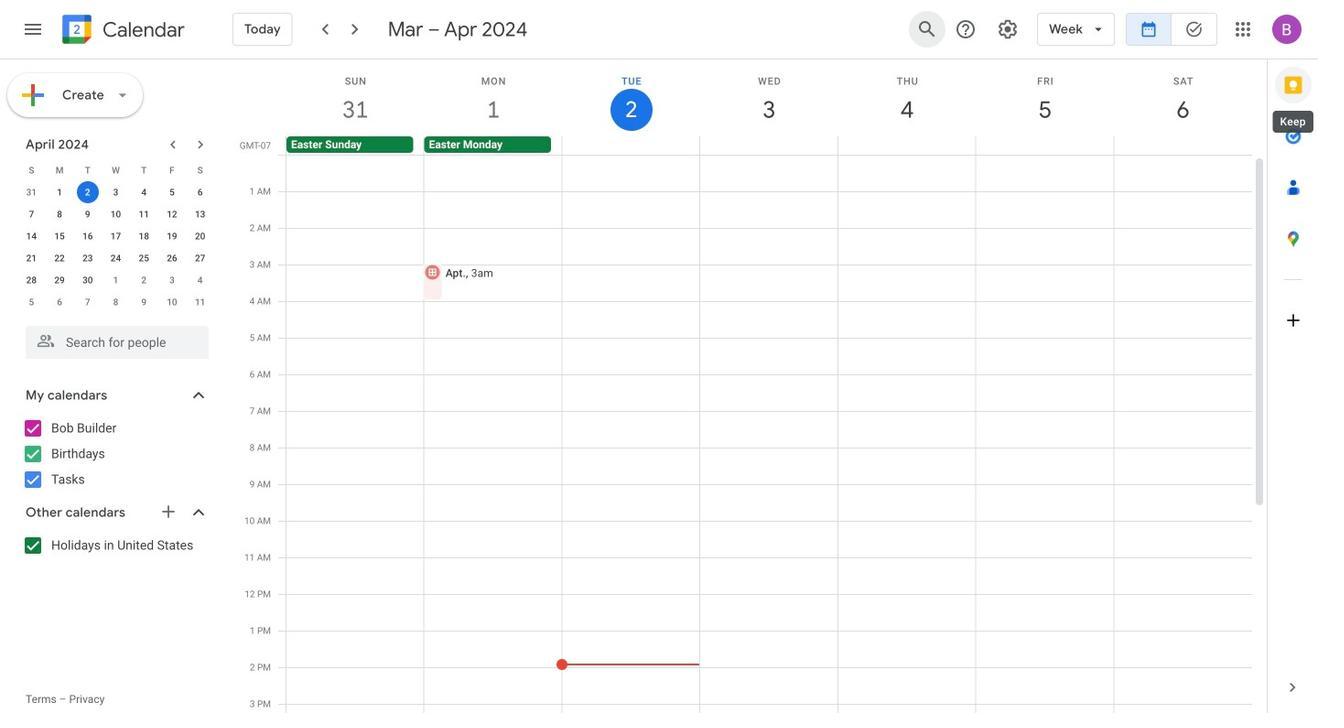 Task type: locate. For each thing, give the bounding box(es) containing it.
my calendars list
[[4, 414, 227, 494]]

8 element
[[49, 203, 71, 225]]

add other calendars image
[[159, 503, 178, 521]]

may 2 element
[[133, 269, 155, 291]]

28 element
[[20, 269, 42, 291]]

heading
[[99, 19, 185, 41]]

row group
[[17, 181, 214, 313]]

7 element
[[20, 203, 42, 225]]

calendar element
[[59, 11, 185, 51]]

grid
[[234, 60, 1267, 713]]

may 4 element
[[189, 269, 211, 291]]

row
[[278, 136, 1267, 155], [278, 155, 1252, 713], [17, 159, 214, 181], [17, 181, 214, 203], [17, 203, 214, 225], [17, 225, 214, 247], [17, 247, 214, 269], [17, 269, 214, 291], [17, 291, 214, 313]]

11 element
[[133, 203, 155, 225]]

4 element
[[133, 181, 155, 203]]

cell inside april 2024 grid
[[74, 181, 102, 203]]

26 element
[[161, 247, 183, 269]]

25 element
[[133, 247, 155, 269]]

None search field
[[0, 319, 227, 359]]

17 element
[[105, 225, 127, 247]]

18 element
[[133, 225, 155, 247]]

may 11 element
[[189, 291, 211, 313]]

march 31 element
[[20, 181, 42, 203]]

heading inside calendar element
[[99, 19, 185, 41]]

13 element
[[189, 203, 211, 225]]

21 element
[[20, 247, 42, 269]]

may 7 element
[[77, 291, 99, 313]]

may 9 element
[[133, 291, 155, 313]]

6 element
[[189, 181, 211, 203]]

cell
[[562, 136, 700, 155], [700, 136, 838, 155], [838, 136, 976, 155], [976, 136, 1114, 155], [1114, 136, 1251, 155], [287, 155, 424, 713], [423, 155, 562, 713], [557, 155, 700, 713], [700, 155, 838, 713], [838, 155, 976, 713], [976, 155, 1114, 713], [1114, 155, 1252, 713], [74, 181, 102, 203]]

14 element
[[20, 225, 42, 247]]

19 element
[[161, 225, 183, 247]]

3 element
[[105, 181, 127, 203]]

tab list
[[1268, 60, 1318, 662]]

may 10 element
[[161, 291, 183, 313]]

24 element
[[105, 247, 127, 269]]

may 3 element
[[161, 269, 183, 291]]

29 element
[[49, 269, 71, 291]]

may 1 element
[[105, 269, 127, 291]]



Task type: vqa. For each thing, say whether or not it's contained in the screenshot.
"4" element
yes



Task type: describe. For each thing, give the bounding box(es) containing it.
23 element
[[77, 247, 99, 269]]

support image
[[955, 18, 977, 40]]

30 element
[[77, 269, 99, 291]]

may 8 element
[[105, 291, 127, 313]]

main drawer image
[[22, 18, 44, 40]]

27 element
[[189, 247, 211, 269]]

16 element
[[77, 225, 99, 247]]

1 element
[[49, 181, 71, 203]]

5 element
[[161, 181, 183, 203]]

22 element
[[49, 247, 71, 269]]

may 5 element
[[20, 291, 42, 313]]

settings menu image
[[997, 18, 1019, 40]]

12 element
[[161, 203, 183, 225]]

10 element
[[105, 203, 127, 225]]

Search for people text field
[[37, 326, 198, 359]]

20 element
[[189, 225, 211, 247]]

15 element
[[49, 225, 71, 247]]

april 2024 grid
[[17, 159, 214, 313]]

may 6 element
[[49, 291, 71, 313]]

2, today element
[[77, 181, 99, 203]]

9 element
[[77, 203, 99, 225]]



